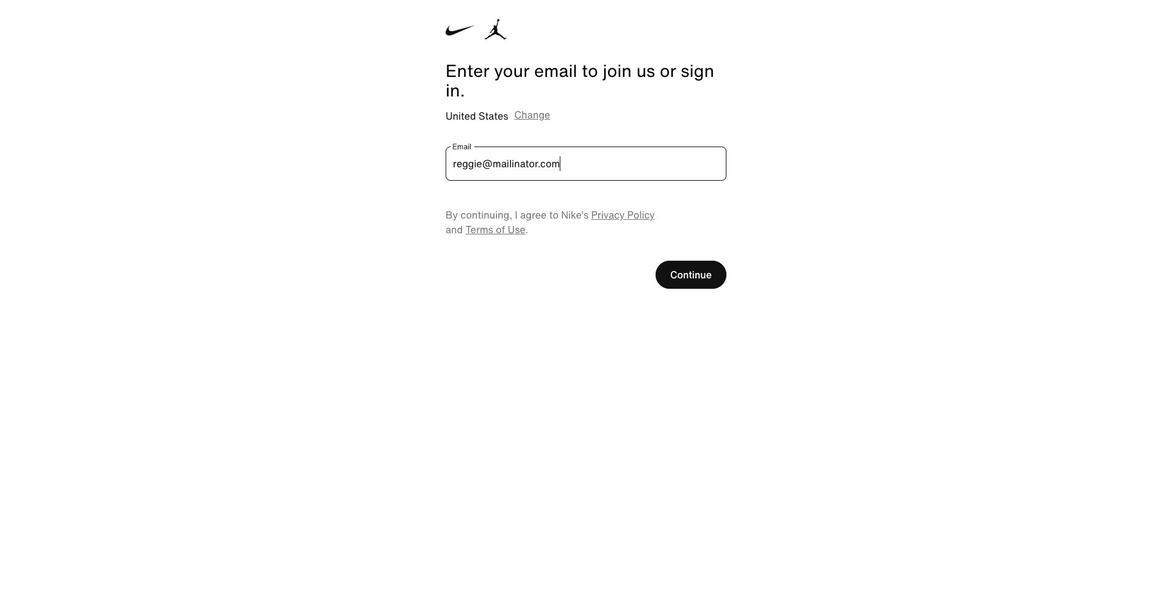 Task type: describe. For each thing, give the bounding box(es) containing it.
enter your email to join us or sign in. group element
[[446, 0, 727, 100]]



Task type: locate. For each thing, give the bounding box(es) containing it.
enter your email to join us or sign in. element
[[446, 61, 727, 100]]

nike logo image
[[446, 20, 475, 41]]

None text field
[[446, 147, 727, 181]]



